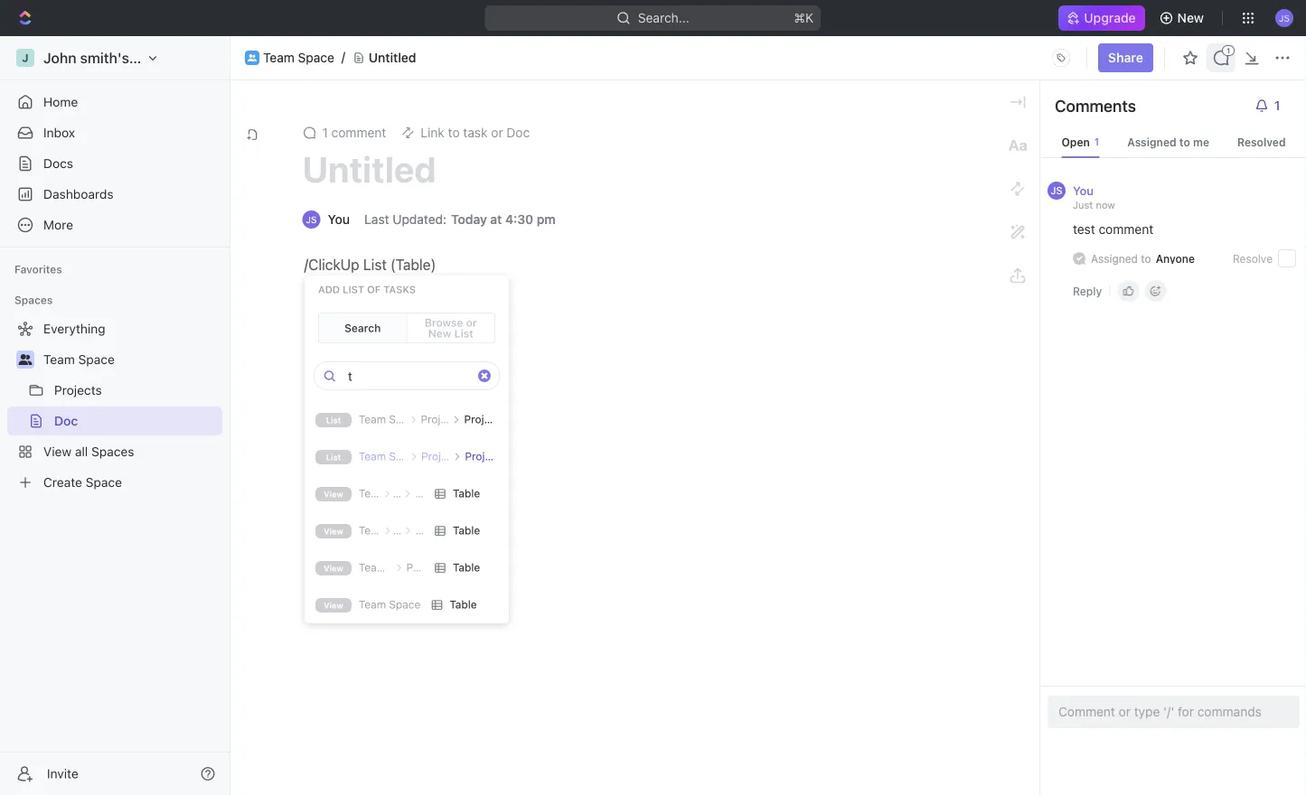 Task type: vqa. For each thing, say whether or not it's contained in the screenshot.
the leftmost TO
yes



Task type: locate. For each thing, give the bounding box(es) containing it.
list
[[363, 256, 387, 273], [454, 327, 473, 340], [326, 416, 341, 425], [326, 453, 341, 462]]

untitled up 1 comment
[[369, 50, 416, 65]]

home
[[43, 94, 78, 109]]

/
[[304, 256, 308, 273]]

2 view from the top
[[324, 527, 343, 537]]

view
[[324, 490, 343, 499], [324, 527, 343, 537], [324, 564, 343, 574], [324, 601, 343, 611]]

space inside sidebar navigation
[[78, 352, 115, 367]]

updated:
[[393, 212, 447, 227]]

1 vertical spatial assigned
[[1091, 252, 1138, 265]]

team space inside sidebar navigation
[[43, 352, 115, 367]]

open
[[1062, 136, 1090, 148]]

docs link
[[7, 149, 222, 178]]

assigned to
[[1091, 252, 1151, 265]]

1 vertical spatial projects
[[419, 450, 463, 463]]

to for assigned to me
[[1180, 136, 1191, 148]]

new left or
[[428, 327, 451, 340]]

0 horizontal spatial 1
[[322, 125, 328, 140]]

or
[[466, 316, 477, 329]]

project 2
[[461, 413, 510, 426]]

0 vertical spatial projects
[[418, 413, 462, 426]]

new
[[1178, 10, 1204, 25], [428, 327, 451, 340]]

of
[[367, 284, 381, 296]]

comment
[[331, 125, 386, 140], [1099, 222, 1154, 237]]

comment up "last"
[[331, 125, 386, 140]]

comments
[[1055, 96, 1136, 115]]

add
[[318, 284, 340, 296]]

space
[[298, 50, 334, 65], [78, 352, 115, 367], [389, 413, 421, 426], [389, 450, 421, 463], [389, 562, 421, 574], [389, 599, 421, 611]]

new right "upgrade"
[[1178, 10, 1204, 25]]

to left me
[[1180, 136, 1191, 148]]

0 vertical spatial new
[[1178, 10, 1204, 25]]

1 vertical spatial untitled
[[302, 148, 436, 190]]

to
[[1180, 136, 1191, 148], [1141, 252, 1151, 265]]

0 horizontal spatial comment
[[331, 125, 386, 140]]

share
[[1108, 50, 1144, 65]]

untitled
[[369, 50, 416, 65], [302, 148, 436, 190]]

0 horizontal spatial team space link
[[43, 345, 219, 374]]

1 horizontal spatial 1
[[504, 450, 509, 463]]

0 vertical spatial project
[[464, 413, 501, 426]]

table
[[453, 487, 480, 500], [453, 524, 480, 537], [453, 562, 480, 574], [450, 599, 477, 611]]

inbox
[[43, 125, 75, 140]]

1 horizontal spatial to
[[1180, 136, 1191, 148]]

0 horizontal spatial to
[[1141, 252, 1151, 265]]

0 horizontal spatial new
[[428, 327, 451, 340]]

1 vertical spatial to
[[1141, 252, 1151, 265]]

add list of tasks browse or new list
[[318, 284, 477, 340]]

2
[[504, 413, 510, 426]]

me
[[1193, 136, 1210, 148]]

1 view from the top
[[324, 490, 343, 499]]

1 vertical spatial team space link
[[43, 345, 219, 374]]

tasks
[[384, 284, 416, 296]]

untitled down 1 comment
[[302, 148, 436, 190]]

team space
[[263, 50, 334, 65], [43, 352, 115, 367], [359, 413, 421, 426], [359, 450, 421, 463], [359, 562, 421, 574], [359, 599, 421, 611]]

resolved
[[1238, 136, 1286, 148]]

4 view from the top
[[324, 601, 343, 611]]

1 horizontal spatial team space link
[[263, 50, 334, 65]]

to down test comment
[[1141, 252, 1151, 265]]

assigned
[[1128, 136, 1177, 148], [1091, 252, 1138, 265]]

inbox link
[[7, 118, 222, 147]]

4:30
[[505, 212, 533, 227]]

list
[[343, 284, 364, 296]]

project left the 2
[[464, 413, 501, 426]]

assigned down test comment
[[1091, 252, 1138, 265]]

clickup
[[308, 256, 360, 273]]

3 view from the top
[[324, 564, 343, 574]]

test comment
[[1073, 222, 1154, 237]]

team space link
[[263, 50, 334, 65], [43, 345, 219, 374]]

1 vertical spatial new
[[428, 327, 451, 340]]

1 vertical spatial comment
[[1099, 222, 1154, 237]]

comment up 'assigned to'
[[1099, 222, 1154, 237]]

1 vertical spatial project
[[465, 450, 501, 463]]

reply
[[1073, 285, 1102, 297]]

team
[[263, 50, 295, 65], [43, 352, 75, 367], [359, 413, 386, 426], [359, 450, 386, 463], [359, 562, 386, 574], [359, 599, 386, 611]]

assigned left me
[[1128, 136, 1177, 148]]

0 vertical spatial 1
[[322, 125, 328, 140]]

1 horizontal spatial comment
[[1099, 222, 1154, 237]]

dashboards
[[43, 187, 114, 202]]

just
[[1073, 199, 1093, 211]]

0 vertical spatial to
[[1180, 136, 1191, 148]]

0 vertical spatial assigned
[[1128, 136, 1177, 148]]

projects for project 2
[[418, 413, 462, 426]]

2 vertical spatial projects
[[404, 562, 448, 574]]

0 vertical spatial comment
[[331, 125, 386, 140]]

sidebar navigation
[[0, 36, 231, 796]]

upgrade link
[[1059, 5, 1145, 31]]

1
[[322, 125, 328, 140], [504, 450, 509, 463]]

0 vertical spatial team space link
[[263, 50, 334, 65]]

1 horizontal spatial new
[[1178, 10, 1204, 25]]

last updated: today at 4:30 pm
[[364, 212, 556, 227]]

project down project 2 at the left bottom
[[465, 450, 501, 463]]

project
[[464, 413, 501, 426], [465, 450, 501, 463]]

new button
[[1152, 4, 1215, 33]]

last
[[364, 212, 389, 227]]

assigned for assigned to me
[[1128, 136, 1177, 148]]

projects for project 1
[[419, 450, 463, 463]]

browse
[[425, 316, 463, 329]]

dashboards link
[[7, 180, 222, 209]]

projects
[[418, 413, 462, 426], [419, 450, 463, 463], [404, 562, 448, 574]]



Task type: describe. For each thing, give the bounding box(es) containing it.
user group image
[[248, 54, 257, 61]]

at
[[490, 212, 502, 227]]

spaces
[[14, 294, 53, 306]]

comment for test comment
[[1099, 222, 1154, 237]]

team inside sidebar navigation
[[43, 352, 75, 367]]

search...
[[638, 10, 690, 25]]

favorites
[[14, 263, 62, 276]]

to for assigned to
[[1141, 252, 1151, 265]]

now
[[1096, 199, 1115, 211]]

project for 1
[[465, 450, 501, 463]]

new inside button
[[1178, 10, 1204, 25]]

clear search image
[[478, 370, 491, 382]]

invite
[[47, 767, 78, 782]]

comment for 1 comment
[[331, 125, 386, 140]]

Filter by name... text field
[[348, 363, 471, 390]]

list inside add list of tasks browse or new list
[[454, 327, 473, 340]]

0 vertical spatial untitled
[[369, 50, 416, 65]]

home link
[[7, 88, 222, 117]]

⌘k
[[794, 10, 814, 25]]

docs
[[43, 156, 73, 171]]

today
[[451, 212, 487, 227]]

assigned for assigned to
[[1091, 252, 1138, 265]]

project for 2
[[464, 413, 501, 426]]

js
[[1051, 185, 1063, 197]]

/ clickup list (table)
[[304, 256, 436, 273]]

user group image
[[19, 354, 32, 365]]

upgrade
[[1084, 10, 1136, 25]]

assigned to me
[[1128, 136, 1210, 148]]

team space link for user group image
[[263, 50, 334, 65]]

test
[[1073, 222, 1095, 237]]

you
[[1073, 184, 1094, 197]]

resolve
[[1233, 252, 1273, 265]]

team space link for user group icon
[[43, 345, 219, 374]]

new inside add list of tasks browse or new list
[[428, 327, 451, 340]]

favorites button
[[7, 259, 69, 280]]

you just now
[[1073, 184, 1115, 211]]

1 comment
[[322, 125, 386, 140]]

pm
[[537, 212, 556, 227]]

project 1
[[462, 450, 509, 463]]

1 vertical spatial 1
[[504, 450, 509, 463]]

(table)
[[391, 256, 436, 273]]



